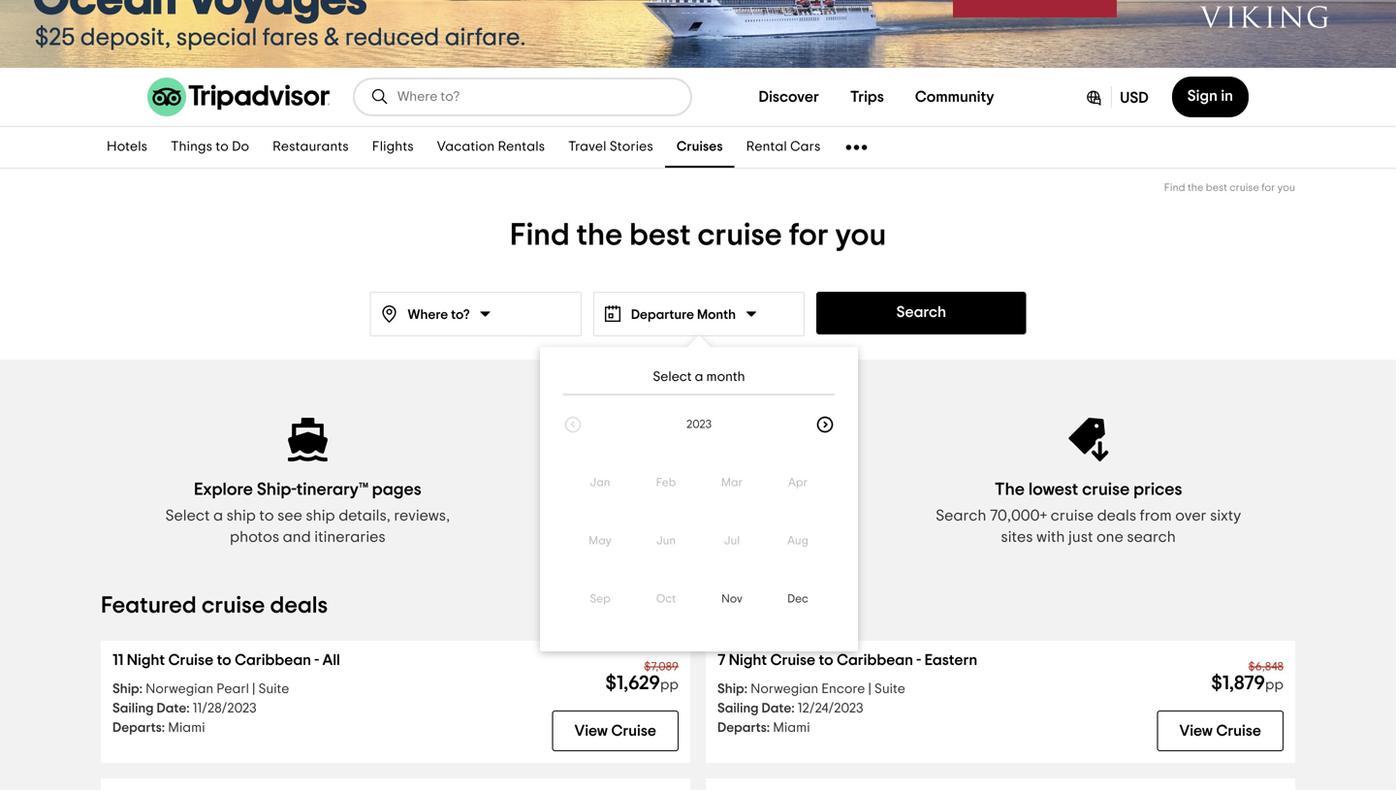 Task type: describe. For each thing, give the bounding box(es) containing it.
itineraries
[[314, 529, 386, 545]]

departure month
[[631, 308, 736, 322]]

70,000+
[[990, 508, 1047, 524]]

encore
[[822, 683, 865, 696]]

2 ship from the left
[[306, 508, 335, 524]]

aug
[[787, 535, 809, 547]]

0 horizontal spatial find
[[510, 220, 570, 251]]

trips button
[[835, 78, 900, 116]]

cruise down in
[[1230, 182, 1259, 193]]

1 ship from the left
[[226, 508, 256, 524]]

suite for $1,629
[[258, 683, 289, 696]]

0 vertical spatial find the best cruise for you
[[1164, 182, 1295, 193]]

0 horizontal spatial for
[[789, 220, 829, 251]]

night for $1,629
[[127, 653, 165, 668]]

reviews,
[[394, 508, 450, 524]]

pearl
[[217, 683, 249, 696]]

: for $1,879
[[744, 683, 748, 696]]

where
[[408, 308, 448, 322]]

- for $1,879
[[917, 653, 921, 668]]

rental cars link
[[735, 127, 832, 168]]

see
[[277, 508, 302, 524]]

norwegian for $1,879
[[751, 683, 819, 696]]

stories
[[610, 140, 653, 154]]

flights
[[372, 140, 414, 154]]

your
[[585, 508, 617, 524]]

dec
[[787, 593, 809, 605]]

sep
[[590, 593, 611, 605]]

just
[[1069, 529, 1093, 545]]

in
[[1221, 88, 1233, 104]]

the
[[995, 481, 1025, 498]]

deals inside the lowest cruise prices search 70,000+ cruise deals from over sixty sites with just one search
[[1097, 508, 1137, 524]]

nov
[[722, 593, 743, 605]]

1 horizontal spatial find
[[1164, 182, 1185, 193]]

vacation
[[437, 140, 495, 154]]

jun
[[656, 535, 676, 547]]

things to do
[[171, 140, 249, 154]]

rental cars
[[746, 140, 821, 154]]

to left do
[[216, 140, 229, 154]]

11
[[112, 653, 123, 668]]

caribbean for $1,629
[[235, 653, 311, 668]]

to?
[[451, 308, 470, 322]]

pages
[[372, 481, 422, 498]]

cruise up 'month'
[[698, 220, 782, 251]]

caribbean for $1,879
[[837, 653, 913, 668]]

mar
[[721, 477, 743, 489]]

departs: for $1,629
[[112, 721, 165, 735]]

do
[[232, 140, 249, 154]]

miami for $1,629
[[168, 721, 205, 735]]

0 horizontal spatial deals
[[270, 594, 328, 618]]

tripadvisor image
[[147, 78, 330, 116]]

community button
[[900, 78, 1010, 116]]

$6,848
[[1249, 661, 1284, 673]]

cruise down $1,879
[[1216, 723, 1261, 739]]

eastern
[[925, 653, 978, 668]]

date: for $1,629
[[157, 702, 190, 716]]

cruises
[[677, 140, 723, 154]]

one
[[1097, 529, 1124, 545]]

trips
[[850, 89, 884, 105]]

0 horizontal spatial you
[[835, 220, 886, 251]]

ship : norwegian encore | suite sailing date: 12/24/2023 departs: miami
[[718, 683, 905, 735]]

travel
[[568, 140, 607, 154]]

ship for $1,629
[[112, 683, 139, 696]]

opinion
[[620, 508, 673, 524]]

cars
[[790, 140, 821, 154]]

featured cruise deals
[[101, 594, 328, 618]]

usd button
[[1069, 77, 1164, 117]]

usd
[[1120, 90, 1149, 106]]

sign in
[[1188, 88, 1233, 104]]

$6,848 $1,879 pp
[[1211, 661, 1284, 693]]

cruise up 11 night cruise to caribbean - all
[[202, 594, 265, 618]]

to inside explore ship‑tinerary™ pages select a ship to see ship details, reviews, photos and itineraries
[[259, 508, 274, 524]]

sailing for $1,629
[[112, 702, 154, 716]]

where to?
[[408, 308, 470, 322]]

restaurants link
[[261, 127, 361, 168]]

write
[[620, 481, 663, 498]]

view cruise for $1,629
[[575, 723, 656, 739]]

cruise down the $1,629
[[611, 723, 656, 739]]

things to do link
[[159, 127, 261, 168]]

our
[[709, 508, 732, 524]]

0 vertical spatial select
[[653, 370, 692, 384]]

discover button
[[743, 78, 835, 116]]

share
[[540, 508, 581, 524]]

feb
[[656, 477, 676, 489]]

explore
[[194, 481, 253, 498]]

flights link
[[361, 127, 425, 168]]

$1,629
[[606, 674, 660, 693]]

$7,089 $1,629 pp
[[606, 661, 679, 693]]

ship : norwegian pearl | suite sailing date: 11/28/2023 departs: miami
[[112, 683, 289, 735]]

advertisement region
[[0, 0, 1396, 68]]

prices
[[1134, 481, 1182, 498]]

search image
[[370, 87, 390, 107]]

norwegian for $1,629
[[146, 683, 214, 696]]

0 vertical spatial the
[[1188, 182, 1204, 193]]

0 vertical spatial for
[[1262, 182, 1275, 193]]

vacation rentals
[[437, 140, 545, 154]]

departure
[[631, 308, 694, 322]]

pp for $1,629
[[660, 678, 679, 692]]

| for $1,879
[[868, 683, 872, 696]]

| for $1,629
[[252, 683, 255, 696]]



Task type: vqa. For each thing, say whether or not it's contained in the screenshot.
the rightmost of
no



Task type: locate. For each thing, give the bounding box(es) containing it.
find the best cruise for you down in
[[1164, 182, 1295, 193]]

cruise up "ship : norwegian pearl | suite sailing date: 11/28/2023 departs: miami"
[[168, 653, 213, 668]]

to up pearl at left
[[217, 653, 231, 668]]

featured
[[101, 594, 197, 618]]

0 horizontal spatial find the best cruise for you
[[510, 220, 886, 251]]

1 horizontal spatial the
[[1188, 182, 1204, 193]]

departs:
[[112, 721, 165, 735], [718, 721, 770, 735]]

1 view from the left
[[575, 723, 608, 739]]

a left month at the right
[[695, 370, 703, 384]]

0 horizontal spatial suite
[[258, 683, 289, 696]]

1 view cruise from the left
[[575, 723, 656, 739]]

cruise up our
[[666, 481, 714, 498]]

1 horizontal spatial for
[[1262, 182, 1275, 193]]

- left all
[[315, 653, 319, 668]]

select left month at the right
[[653, 370, 692, 384]]

2 miami from the left
[[773, 721, 810, 735]]

night right '7'
[[729, 653, 767, 668]]

0 horizontal spatial miami
[[168, 721, 205, 735]]

suite inside ship : norwegian encore | suite sailing date: 12/24/2023 departs: miami
[[875, 683, 905, 696]]

miami for $1,879
[[773, 721, 810, 735]]

cruise
[[1230, 182, 1259, 193], [698, 220, 782, 251], [666, 481, 714, 498], [1082, 481, 1130, 498], [1051, 508, 1094, 524], [202, 594, 265, 618]]

departs: inside "ship : norwegian pearl | suite sailing date: 11/28/2023 departs: miami"
[[112, 721, 165, 735]]

2023
[[686, 419, 712, 431]]

all
[[322, 653, 340, 668]]

ship
[[226, 508, 256, 524], [306, 508, 335, 524]]

rental
[[746, 140, 787, 154]]

suite right pearl at left
[[258, 683, 289, 696]]

:
[[139, 683, 143, 696], [744, 683, 748, 696]]

sailing for $1,879
[[718, 702, 759, 716]]

| inside "ship : norwegian pearl | suite sailing date: 11/28/2023 departs: miami"
[[252, 683, 255, 696]]

2 night from the left
[[729, 653, 767, 668]]

1 horizontal spatial select
[[653, 370, 692, 384]]

view for $1,879
[[1180, 723, 1213, 739]]

suite right "encore"
[[875, 683, 905, 696]]

deals up all
[[270, 594, 328, 618]]

rentals
[[498, 140, 545, 154]]

sailing down '7'
[[718, 702, 759, 716]]

community
[[915, 89, 994, 105]]

may
[[589, 535, 612, 547]]

pp down $7,089 in the bottom of the page
[[660, 678, 679, 692]]

view down $1,879
[[1180, 723, 1213, 739]]

7 night cruise to caribbean - eastern
[[718, 653, 978, 668]]

sixty
[[1210, 508, 1241, 524]]

$1,879
[[1211, 674, 1265, 693]]

a down explore
[[213, 508, 223, 524]]

ship inside ship : norwegian encore | suite sailing date: 12/24/2023 departs: miami
[[718, 683, 744, 696]]

1 horizontal spatial :
[[744, 683, 748, 696]]

0 horizontal spatial departs:
[[112, 721, 165, 735]]

12/24/2023
[[798, 702, 863, 716]]

0 vertical spatial a
[[695, 370, 703, 384]]

and
[[283, 529, 311, 545]]

date: inside "ship : norwegian pearl | suite sailing date: 11/28/2023 departs: miami"
[[157, 702, 190, 716]]

sites
[[1001, 529, 1033, 545]]

: inside ship : norwegian encore | suite sailing date: 12/24/2023 departs: miami
[[744, 683, 748, 696]]

deals up one
[[1097, 508, 1137, 524]]

2 view cruise from the left
[[1180, 723, 1261, 739]]

jul
[[724, 535, 740, 547]]

1 sailing from the left
[[112, 702, 154, 716]]

2 norwegian from the left
[[751, 683, 819, 696]]

1 norwegian from the left
[[146, 683, 214, 696]]

sailing down 11
[[112, 702, 154, 716]]

1 caribbean from the left
[[235, 653, 311, 668]]

2 caribbean from the left
[[837, 653, 913, 668]]

1 horizontal spatial departs:
[[718, 721, 770, 735]]

lowest
[[1029, 481, 1078, 498]]

night for $1,879
[[729, 653, 767, 668]]

$7,089
[[644, 661, 679, 673]]

1 departs: from the left
[[112, 721, 165, 735]]

0 horizontal spatial sailing
[[112, 702, 154, 716]]

1 vertical spatial with
[[1037, 529, 1065, 545]]

date: left 12/24/2023
[[762, 702, 795, 716]]

caribbean
[[235, 653, 311, 668], [837, 653, 913, 668]]

reviews
[[718, 481, 776, 498]]

2 departs: from the left
[[718, 721, 770, 735]]

miami inside ship : norwegian encore | suite sailing date: 12/24/2023 departs: miami
[[773, 721, 810, 735]]

write cruise reviews share your opinion with our travel community
[[540, 481, 857, 524]]

sign
[[1188, 88, 1218, 104]]

find the best cruise for you
[[1164, 182, 1295, 193], [510, 220, 886, 251]]

with inside write cruise reviews share your opinion with our travel community
[[677, 508, 705, 524]]

the lowest cruise prices search 70,000+ cruise deals from over sixty sites with just one search
[[936, 481, 1241, 545]]

you
[[1278, 182, 1295, 193], [835, 220, 886, 251]]

- for $1,629
[[315, 653, 319, 668]]

1 suite from the left
[[258, 683, 289, 696]]

1 horizontal spatial pp
[[1265, 678, 1284, 692]]

the down sign in link
[[1188, 182, 1204, 193]]

Search search field
[[398, 88, 675, 106]]

1 vertical spatial select
[[165, 508, 210, 524]]

month
[[697, 308, 736, 322]]

the down travel stories link
[[576, 220, 623, 251]]

1 horizontal spatial sailing
[[718, 702, 759, 716]]

0 horizontal spatial the
[[576, 220, 623, 251]]

travel stories
[[568, 140, 653, 154]]

discover
[[759, 89, 819, 105]]

view
[[575, 723, 608, 739], [1180, 723, 1213, 739]]

ship‑tinerary™
[[257, 481, 368, 498]]

ship down the ship‑tinerary™
[[306, 508, 335, 524]]

2 - from the left
[[917, 653, 921, 668]]

0 horizontal spatial view
[[575, 723, 608, 739]]

| right "encore"
[[868, 683, 872, 696]]

0 horizontal spatial best
[[629, 220, 691, 251]]

0 horizontal spatial night
[[127, 653, 165, 668]]

7
[[718, 653, 726, 668]]

norwegian inside "ship : norwegian pearl | suite sailing date: 11/28/2023 departs: miami"
[[146, 683, 214, 696]]

miami down 12/24/2023
[[773, 721, 810, 735]]

1 - from the left
[[315, 653, 319, 668]]

0 vertical spatial find
[[1164, 182, 1185, 193]]

1 vertical spatial best
[[629, 220, 691, 251]]

norwegian up 12/24/2023
[[751, 683, 819, 696]]

1 night from the left
[[127, 653, 165, 668]]

0 vertical spatial with
[[677, 508, 705, 524]]

date: left 11/28/2023
[[157, 702, 190, 716]]

departs: for $1,879
[[718, 721, 770, 735]]

1 pp from the left
[[660, 678, 679, 692]]

2 date: from the left
[[762, 702, 795, 716]]

2 ship from the left
[[718, 683, 744, 696]]

ship up photos
[[226, 508, 256, 524]]

departs: down 11
[[112, 721, 165, 735]]

with left our
[[677, 508, 705, 524]]

ship for $1,879
[[718, 683, 744, 696]]

1 horizontal spatial night
[[729, 653, 767, 668]]

0 horizontal spatial ship
[[112, 683, 139, 696]]

2 | from the left
[[868, 683, 872, 696]]

details,
[[339, 508, 391, 524]]

| inside ship : norwegian encore | suite sailing date: 12/24/2023 departs: miami
[[868, 683, 872, 696]]

cruises link
[[665, 127, 735, 168]]

1 horizontal spatial you
[[1278, 182, 1295, 193]]

night
[[127, 653, 165, 668], [729, 653, 767, 668]]

0 vertical spatial best
[[1206, 182, 1227, 193]]

-
[[315, 653, 319, 668], [917, 653, 921, 668]]

1 horizontal spatial ship
[[306, 508, 335, 524]]

1 horizontal spatial deals
[[1097, 508, 1137, 524]]

1 vertical spatial deals
[[270, 594, 328, 618]]

view down the $1,629
[[575, 723, 608, 739]]

1 vertical spatial find
[[510, 220, 570, 251]]

: inside "ship : norwegian pearl | suite sailing date: 11/28/2023 departs: miami"
[[139, 683, 143, 696]]

1 vertical spatial a
[[213, 508, 223, 524]]

ship down '7'
[[718, 683, 744, 696]]

sailing inside "ship : norwegian pearl | suite sailing date: 11/28/2023 departs: miami"
[[112, 702, 154, 716]]

1 date: from the left
[[157, 702, 190, 716]]

select inside explore ship‑tinerary™ pages select a ship to see ship details, reviews, photos and itineraries
[[165, 508, 210, 524]]

restaurants
[[273, 140, 349, 154]]

0 horizontal spatial with
[[677, 508, 705, 524]]

jan
[[590, 477, 610, 489]]

1 ship from the left
[[112, 683, 139, 696]]

0 horizontal spatial ship
[[226, 508, 256, 524]]

2 suite from the left
[[875, 683, 905, 696]]

ship down 11
[[112, 683, 139, 696]]

select a month
[[653, 370, 745, 384]]

cruise inside write cruise reviews share your opinion with our travel community
[[666, 481, 714, 498]]

0 horizontal spatial pp
[[660, 678, 679, 692]]

search inside the lowest cruise prices search 70,000+ cruise deals from over sixty sites with just one search
[[936, 508, 987, 524]]

with inside the lowest cruise prices search 70,000+ cruise deals from over sixty sites with just one search
[[1037, 529, 1065, 545]]

2 pp from the left
[[1265, 678, 1284, 692]]

1 | from the left
[[252, 683, 255, 696]]

apr
[[788, 477, 808, 489]]

things
[[171, 140, 213, 154]]

view cruise down $1,879
[[1180, 723, 1261, 739]]

1 horizontal spatial best
[[1206, 182, 1227, 193]]

1 horizontal spatial ship
[[718, 683, 744, 696]]

1 horizontal spatial |
[[868, 683, 872, 696]]

departs: inside ship : norwegian encore | suite sailing date: 12/24/2023 departs: miami
[[718, 721, 770, 735]]

cruise up one
[[1082, 481, 1130, 498]]

with left just
[[1037, 529, 1065, 545]]

month
[[706, 370, 745, 384]]

to left the see
[[259, 508, 274, 524]]

caribbean up pearl at left
[[235, 653, 311, 668]]

sailing inside ship : norwegian encore | suite sailing date: 12/24/2023 departs: miami
[[718, 702, 759, 716]]

explore ship‑tinerary™ pages select a ship to see ship details, reviews, photos and itineraries
[[165, 481, 450, 545]]

suite for $1,879
[[875, 683, 905, 696]]

miami inside "ship : norwegian pearl | suite sailing date: 11/28/2023 departs: miami"
[[168, 721, 205, 735]]

pp
[[660, 678, 679, 692], [1265, 678, 1284, 692]]

0 horizontal spatial select
[[165, 508, 210, 524]]

from
[[1140, 508, 1172, 524]]

view for $1,629
[[575, 723, 608, 739]]

community
[[780, 508, 857, 524]]

0 vertical spatial deals
[[1097, 508, 1137, 524]]

ship
[[112, 683, 139, 696], [718, 683, 744, 696]]

1 horizontal spatial -
[[917, 653, 921, 668]]

best up the departure
[[629, 220, 691, 251]]

a inside explore ship‑tinerary™ pages select a ship to see ship details, reviews, photos and itineraries
[[213, 508, 223, 524]]

| right pearl at left
[[252, 683, 255, 696]]

with
[[677, 508, 705, 524], [1037, 529, 1065, 545]]

select down explore
[[165, 508, 210, 524]]

1 vertical spatial you
[[835, 220, 886, 251]]

view cruise down the $1,629
[[575, 723, 656, 739]]

1 vertical spatial search
[[936, 508, 987, 524]]

pp inside the $6,848 $1,879 pp
[[1265, 678, 1284, 692]]

1 horizontal spatial miami
[[773, 721, 810, 735]]

caribbean up "encore"
[[837, 653, 913, 668]]

cruise
[[168, 653, 213, 668], [770, 653, 816, 668], [611, 723, 656, 739], [1216, 723, 1261, 739]]

1 horizontal spatial a
[[695, 370, 703, 384]]

0 horizontal spatial date:
[[157, 702, 190, 716]]

0 horizontal spatial |
[[252, 683, 255, 696]]

vacation rentals link
[[425, 127, 557, 168]]

0 horizontal spatial a
[[213, 508, 223, 524]]

view cruise
[[575, 723, 656, 739], [1180, 723, 1261, 739]]

view cruise for $1,879
[[1180, 723, 1261, 739]]

sailing
[[112, 702, 154, 716], [718, 702, 759, 716]]

1 vertical spatial find the best cruise for you
[[510, 220, 886, 251]]

1 horizontal spatial norwegian
[[751, 683, 819, 696]]

2 : from the left
[[744, 683, 748, 696]]

1 : from the left
[[139, 683, 143, 696]]

date: inside ship : norwegian encore | suite sailing date: 12/24/2023 departs: miami
[[762, 702, 795, 716]]

1 vertical spatial for
[[789, 220, 829, 251]]

11/28/2023
[[193, 702, 257, 716]]

suite inside "ship : norwegian pearl | suite sailing date: 11/28/2023 departs: miami"
[[258, 683, 289, 696]]

0 horizontal spatial view cruise
[[575, 723, 656, 739]]

hotels
[[107, 140, 148, 154]]

miami down 11/28/2023
[[168, 721, 205, 735]]

date: for $1,879
[[762, 702, 795, 716]]

best down sign in link
[[1206, 182, 1227, 193]]

cruise up just
[[1051, 508, 1094, 524]]

None search field
[[355, 80, 690, 114]]

1 horizontal spatial find the best cruise for you
[[1164, 182, 1295, 193]]

pp down '$6,848'
[[1265, 678, 1284, 692]]

hotels link
[[95, 127, 159, 168]]

1 horizontal spatial suite
[[875, 683, 905, 696]]

for
[[1262, 182, 1275, 193], [789, 220, 829, 251]]

cruise up ship : norwegian encore | suite sailing date: 12/24/2023 departs: miami
[[770, 653, 816, 668]]

norwegian up 11/28/2023
[[146, 683, 214, 696]]

select
[[653, 370, 692, 384], [165, 508, 210, 524]]

photos
[[230, 529, 279, 545]]

0 horizontal spatial :
[[139, 683, 143, 696]]

2 view from the left
[[1180, 723, 1213, 739]]

: for $1,629
[[139, 683, 143, 696]]

ship inside "ship : norwegian pearl | suite sailing date: 11/28/2023 departs: miami"
[[112, 683, 139, 696]]

pp inside $7,089 $1,629 pp
[[660, 678, 679, 692]]

oct
[[656, 593, 676, 605]]

0 vertical spatial you
[[1278, 182, 1295, 193]]

1 horizontal spatial date:
[[762, 702, 795, 716]]

1 vertical spatial the
[[576, 220, 623, 251]]

1 horizontal spatial caribbean
[[837, 653, 913, 668]]

11 night cruise to caribbean - all
[[112, 653, 340, 668]]

night right 11
[[127, 653, 165, 668]]

0 horizontal spatial -
[[315, 653, 319, 668]]

0 vertical spatial search
[[896, 304, 946, 320]]

1 horizontal spatial with
[[1037, 529, 1065, 545]]

over
[[1175, 508, 1207, 524]]

a
[[695, 370, 703, 384], [213, 508, 223, 524]]

find the best cruise for you up departure month
[[510, 220, 886, 251]]

travel stories link
[[557, 127, 665, 168]]

- left eastern
[[917, 653, 921, 668]]

1 horizontal spatial view
[[1180, 723, 1213, 739]]

1 horizontal spatial view cruise
[[1180, 723, 1261, 739]]

0 horizontal spatial caribbean
[[235, 653, 311, 668]]

norwegian inside ship : norwegian encore | suite sailing date: 12/24/2023 departs: miami
[[751, 683, 819, 696]]

1 miami from the left
[[168, 721, 205, 735]]

departs: down '7'
[[718, 721, 770, 735]]

pp for $1,879
[[1265, 678, 1284, 692]]

2 sailing from the left
[[718, 702, 759, 716]]

0 horizontal spatial norwegian
[[146, 683, 214, 696]]

to up "encore"
[[819, 653, 834, 668]]

date:
[[157, 702, 190, 716], [762, 702, 795, 716]]



